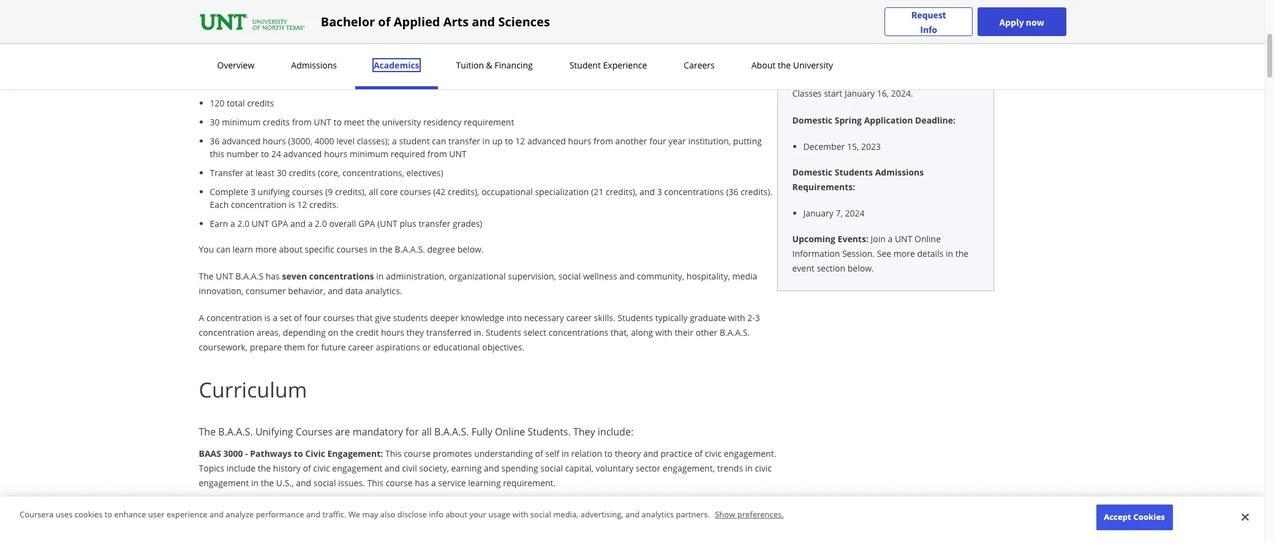 Task type: describe. For each thing, give the bounding box(es) containing it.
careers
[[684, 59, 715, 71]]

arts
[[443, 13, 469, 30]]

courses down electives) at the top of page
[[400, 186, 431, 198]]

15,
[[847, 141, 859, 153]]

show
[[715, 510, 735, 521]]

a left survey
[[496, 534, 501, 541]]

and right wellness
[[620, 271, 635, 282]]

2 horizontal spatial advanced
[[527, 135, 566, 147]]

0 horizontal spatial advanced
[[222, 135, 260, 147]]

putting
[[733, 135, 762, 147]]

the for the b.a.a.s. unifying courses are mandatory for all b.a.a.s. fully online students. they include:
[[199, 426, 216, 439]]

list containing 120 total credits
[[204, 97, 777, 230]]

to inside this course promotes understanding of self in relation to theory and practice of civic engagement. topics include the history of civic engagement and civil society, earning and spending social capital, voluntary sector engagement, trends in civic engagement in the u.s., and social issues. this course has a service learning requirement.
[[604, 448, 613, 460]]

request info
[[911, 8, 946, 35]]

also
[[380, 510, 395, 521]]

from left another
[[594, 135, 613, 147]]

30 minimum credits from unt to meet the university residency requirement
[[210, 116, 514, 128]]

0 horizontal spatial more
[[255, 244, 277, 255]]

a inside this course promotes understanding of self in relation to theory and practice of civic engagement. topics include the history of civic engagement and civil society, earning and spending social capital, voluntary sector engagement, trends in civic engagement in the u.s., and social issues. this course has a service learning requirement.
[[431, 478, 436, 490]]

accept
[[1104, 512, 1131, 523]]

(core,
[[318, 167, 340, 179]]

your
[[469, 510, 486, 521]]

advertising,
[[581, 510, 623, 521]]

unifying
[[255, 426, 293, 439]]

select
[[524, 327, 547, 339]]

3 credits), from the left
[[606, 186, 637, 198]]

to left civic
[[294, 448, 303, 460]]

b.a.a.s. up total
[[199, 55, 272, 83]]

consumer
[[246, 285, 286, 297]]

of up 'scientists'
[[314, 505, 323, 516]]

the inside list item
[[367, 116, 380, 128]]

(unt
[[377, 218, 397, 230]]

info
[[429, 510, 443, 521]]

now
[[1026, 16, 1044, 28]]

in down earn a 2.0 unt gpa and a 2.0 overall gpa (unt plus transfer grades)
[[370, 244, 377, 255]]

1 horizontal spatial 3
[[657, 186, 662, 198]]

learn
[[233, 244, 253, 255]]

of left applied
[[378, 13, 391, 30]]

transferred
[[426, 327, 472, 339]]

and up learning
[[484, 463, 499, 475]]

financing
[[495, 59, 533, 71]]

domestic for domestic spring application deadline:
[[792, 115, 833, 126]]

0 horizontal spatial 3
[[251, 186, 256, 198]]

- for fundamentals
[[245, 505, 248, 516]]

media
[[732, 271, 757, 282]]

four inside 36 advanced hours (3000, 4000 level classes); a student can transfer in up to 12 advanced hours from another four year institution, putting this number to 24 advanced hours minimum required from unt
[[650, 135, 666, 147]]

concentrations inside a concentration is a set of four courses that give students deeper knowledge into necessary career skills. students typically graduate with 2-3 concentration areas, depending on the credit hours they transferred in. students select concentrations that, along with their other b.a.a.s. coursework, prepare them for future career aspirations or educational objectives.
[[549, 327, 608, 339]]

0 vertical spatial january
[[845, 88, 875, 99]]

2023
[[861, 141, 881, 153]]

baas 3020 - fundamentals of inquiry and discovery:
[[199, 505, 420, 516]]

social inside in administration, organizational supervision, social wellness and community, hospitality, media innovation, consumer behavior, and data analytics.
[[559, 271, 581, 282]]

include inside this course promotes understanding of self in relation to theory and practice of civic engagement. topics include the history of civic engagement and civil society, earning and spending social capital, voluntary sector engagement, trends in civic engagement in the u.s., and social issues. this course has a service learning requirement.
[[227, 463, 256, 475]]

0 horizontal spatial engagement
[[199, 478, 249, 490]]

to left 'meet'
[[334, 116, 342, 128]]

four inside a concentration is a set of four courses that give students deeper knowledge into necessary career skills. students typically graduate with 2-3 concentration areas, depending on the credit hours they transferred in. students select concentrations that, along with their other b.a.a.s. coursework, prepare them for future career aspirations or educational objectives.
[[304, 312, 321, 324]]

may
[[362, 510, 378, 521]]

relation
[[571, 448, 602, 460]]

selecting
[[580, 534, 615, 541]]

community,
[[637, 271, 684, 282]]

0 vertical spatial career
[[566, 312, 592, 324]]

include inside this course focuses on how to evaluate information and apply some of the methods commonly used by social scientists from a variety of disciplines to answer questions about social life. topics include measuring concepts, determining the most appropriate method of data collection, constructing a survey instrument, selecting a sample, conducting basic da
[[630, 520, 659, 531]]

online inside join a unt online information session. see more details in the event section below.
[[915, 233, 941, 245]]

admissions inside domestic students admissions requirements:
[[875, 167, 924, 178]]

and up the "sector"
[[643, 448, 659, 460]]

0 vertical spatial below.
[[457, 244, 484, 255]]

constructing
[[444, 534, 494, 541]]

of down civic
[[303, 463, 311, 475]]

application
[[864, 115, 913, 126]]

request info button
[[885, 7, 973, 36]]

to inside privacy alert dialog
[[105, 510, 112, 521]]

fundamentals
[[250, 505, 312, 516]]

that,
[[611, 327, 629, 339]]

the right about
[[778, 59, 791, 71]]

least
[[256, 167, 275, 179]]

social left issues.
[[314, 478, 336, 490]]

knowledge
[[461, 312, 504, 324]]

student experience link
[[566, 59, 651, 71]]

measuring
[[662, 520, 704, 531]]

in inside in administration, organizational supervision, social wellness and community, hospitality, media innovation, consumer behavior, and data analytics.
[[376, 271, 384, 282]]

the b.a.a.s. unifying courses are mandatory for all b.a.a.s. fully online students. they include:
[[199, 426, 634, 439]]

- for pathways
[[245, 448, 248, 460]]

accept cookies button
[[1096, 506, 1173, 531]]

and left traffic.
[[306, 510, 320, 521]]

classes
[[792, 88, 822, 99]]

unt up 4000
[[314, 116, 331, 128]]

and right arts
[[472, 13, 495, 30]]

domestic spring application deadline:
[[792, 115, 956, 126]]

overview link
[[214, 59, 258, 71]]

learning
[[468, 478, 501, 490]]

tuition & financing
[[456, 59, 533, 71]]

2 vertical spatial concentration
[[199, 327, 254, 339]]

and left civil
[[385, 463, 400, 475]]

they
[[573, 426, 595, 439]]

credits inside "list item"
[[289, 167, 316, 179]]

to left 24
[[261, 148, 269, 160]]

student
[[570, 59, 601, 71]]

set
[[280, 312, 292, 324]]

sciences
[[498, 13, 550, 30]]

occupational
[[482, 186, 533, 198]]

civic
[[305, 448, 325, 460]]

analytics.
[[365, 285, 402, 297]]

the down used at bottom left
[[250, 534, 263, 541]]

1 vertical spatial course
[[386, 478, 413, 490]]

a inside 36 advanced hours (3000, 4000 level classes); a student can transfer in up to 12 advanced hours from another four year institution, putting this number to 24 advanced hours minimum required from unt
[[392, 135, 397, 147]]

this course focuses on how to evaluate information and apply some of the methods commonly used by social scientists from a variety of disciplines to answer questions about social life. topics include measuring concepts, determining the most appropriate method of data collection, constructing a survey instrument, selecting a sample, conducting basic da
[[199, 505, 758, 541]]

january 7, 2024 list item
[[803, 207, 979, 220]]

3 inside a concentration is a set of four courses that give students deeper knowledge into necessary career skills. students typically graduate with 2-3 concentration areas, depending on the credit hours they transferred in. students select concentrations that, along with their other b.a.a.s. coursework, prepare them for future career aspirations or educational objectives.
[[755, 312, 760, 324]]

of down variety
[[371, 534, 379, 541]]

from up (3000,
[[292, 116, 312, 128]]

meet
[[344, 116, 365, 128]]

unt inside 36 advanced hours (3000, 4000 level classes); a student can transfer in up to 12 advanced hours from another four year institution, putting this number to 24 advanced hours minimum required from unt
[[449, 148, 467, 160]]

start
[[824, 88, 843, 99]]

2 horizontal spatial civic
[[755, 463, 772, 475]]

36 advanced hours (3000, 4000 level classes); a student can transfer in up to 12 advanced hours from another four year institution, putting this number to 24 advanced hours minimum required from unt list item
[[210, 135, 777, 161]]

b.a.a.s. up the promotes
[[434, 426, 469, 439]]

of left self
[[535, 448, 543, 460]]

tuition
[[456, 59, 484, 71]]

0 horizontal spatial this
[[367, 478, 384, 490]]

info
[[920, 23, 937, 35]]

the for the unt b.a.a.s has seven concentrations
[[199, 271, 214, 282]]

the left u.s., on the bottom of the page
[[261, 478, 274, 490]]

analytics
[[642, 510, 674, 521]]

social down the fundamentals
[[277, 520, 299, 531]]

apply now
[[1000, 16, 1044, 28]]

1 vertical spatial students
[[618, 312, 653, 324]]

1 horizontal spatial all
[[421, 426, 432, 439]]

36 advanced hours (3000, 4000 level classes); a student can transfer in up to 12 advanced hours from another four year institution, putting this number to 24 advanced hours minimum required from unt
[[210, 135, 762, 160]]

a down credits.
[[308, 218, 313, 230]]

academics
[[374, 59, 419, 71]]

about the university
[[752, 59, 833, 71]]

are
[[335, 426, 350, 439]]

0 vertical spatial requirements:
[[393, 55, 536, 83]]

answer
[[463, 520, 492, 531]]

course for disciplines
[[441, 505, 468, 516]]

1 vertical spatial can
[[216, 244, 230, 255]]

4000
[[315, 135, 334, 147]]

1 horizontal spatial with
[[655, 327, 673, 339]]

privacy alert dialog
[[0, 498, 1265, 541]]

b.a.a.s. down plus
[[395, 244, 425, 255]]

and inside 'complete 3 unifying courses (9 credits), all core courses (42 credits), occupational specialization (21 credits), and 3 concentrations (36 credits). each concentration is 12 credits.'
[[640, 186, 655, 198]]

courses up credits.
[[292, 186, 323, 198]]

capital,
[[565, 463, 594, 475]]

credits for total
[[247, 97, 274, 109]]

trends
[[717, 463, 743, 475]]

december 15, 2023
[[803, 141, 881, 153]]

transfer inside list item
[[419, 218, 451, 230]]

0 horizontal spatial civic
[[313, 463, 330, 475]]

1 credits), from the left
[[335, 186, 367, 198]]

the down (unt
[[380, 244, 393, 255]]

university of north texas image
[[199, 12, 306, 32]]

12 inside 'complete 3 unifying courses (9 credits), all core courses (42 credits), occupational specialization (21 credits), and 3 concentrations (36 credits). each concentration is 12 credits.'
[[297, 199, 307, 211]]

unt inside list item
[[252, 218, 269, 230]]

sample,
[[625, 534, 656, 541]]

0 vertical spatial engagement
[[332, 463, 382, 475]]

hours down level
[[324, 148, 347, 160]]

their
[[675, 327, 694, 339]]

b.a.a.s. up 3000
[[218, 426, 253, 439]]

in down the engagement.
[[745, 463, 753, 475]]

has inside this course promotes understanding of self in relation to theory and practice of civic engagement. topics include the history of civic engagement and civil society, earning and spending social capital, voluntary sector engagement, trends in civic engagement in the u.s., and social issues. this course has a service learning requirement.
[[415, 478, 429, 490]]

at
[[246, 167, 253, 179]]

2 credits), from the left
[[448, 186, 479, 198]]

120 total credits
[[210, 97, 274, 109]]

december 15, 2023 list item
[[803, 140, 979, 153]]

of right some
[[697, 505, 705, 516]]

is inside 'complete 3 unifying courses (9 credits), all core courses (42 credits), occupational specialization (21 credits), and 3 concentrations (36 credits). each concentration is 12 credits.'
[[289, 199, 295, 211]]

see
[[877, 248, 891, 260]]

sector
[[636, 463, 661, 475]]

1 2.0 from the left
[[237, 218, 249, 230]]

the down pathways
[[258, 463, 271, 475]]

from inside this course focuses on how to evaluate information and apply some of the methods commonly used by social scientists from a variety of disciplines to answer questions about social life. topics include measuring concepts, determining the most appropriate method of data collection, constructing a survey instrument, selecting a sample, conducting basic da
[[340, 520, 360, 531]]

1 horizontal spatial advanced
[[283, 148, 322, 160]]

classes start january 16, 2024.
[[792, 88, 913, 99]]

in left u.s., on the bottom of the page
[[251, 478, 259, 490]]

earn a 2.0 unt gpa and a 2.0 overall gpa (unt plus transfer grades) list item
[[210, 217, 777, 230]]

with for 3
[[728, 312, 745, 324]]

supervision,
[[508, 271, 556, 282]]

and up variety
[[358, 505, 374, 516]]

a right we
[[362, 520, 367, 531]]

some
[[673, 505, 695, 516]]

transfer at least 30 credits (core, concentrations, electives) list item
[[210, 167, 777, 180]]

they
[[407, 327, 424, 339]]

0 horizontal spatial students
[[486, 327, 521, 339]]

details
[[917, 248, 944, 260]]

december
[[803, 141, 845, 153]]

level
[[336, 135, 355, 147]]

and up determining
[[210, 510, 224, 521]]

social down self
[[541, 463, 563, 475]]

of down discovery:
[[398, 520, 406, 531]]

in inside join a unt online information session. see more details in the event section below.
[[946, 248, 953, 260]]

for inside a concentration is a set of four courses that give students deeper knowledge into necessary career skills. students typically graduate with 2-3 concentration areas, depending on the credit hours they transferred in. students select concentrations that, along with their other b.a.a.s. coursework, prepare them for future career aspirations or educational objectives.
[[307, 342, 319, 353]]

overview
[[217, 59, 254, 71]]

social down evaluate
[[561, 520, 584, 531]]

0 vertical spatial has
[[266, 271, 280, 282]]

to right how
[[535, 505, 543, 516]]

u.s.,
[[276, 478, 294, 490]]

0 vertical spatial admissions
[[291, 59, 337, 71]]

along
[[631, 327, 653, 339]]

credits for minimum
[[263, 116, 290, 128]]

about inside privacy alert dialog
[[446, 510, 467, 521]]

requirement
[[464, 116, 514, 128]]

performance
[[256, 510, 304, 521]]

courses inside a concentration is a set of four courses that give students deeper knowledge into necessary career skills. students typically graduate with 2-3 concentration areas, depending on the credit hours they transferred in. students select concentrations that, along with their other b.a.a.s. coursework, prepare them for future career aspirations or educational objectives.
[[323, 312, 354, 324]]

1 vertical spatial concentrations
[[309, 271, 374, 282]]

a right earn
[[230, 218, 235, 230]]

enhance
[[114, 510, 146, 521]]

future
[[321, 342, 346, 353]]

and right u.s., on the bottom of the page
[[296, 478, 311, 490]]

in inside 36 advanced hours (3000, 4000 level classes); a student can transfer in up to 12 advanced hours from another four year institution, putting this number to 24 advanced hours minimum required from unt
[[483, 135, 490, 147]]

transfer inside 36 advanced hours (3000, 4000 level classes); a student can transfer in up to 12 advanced hours from another four year institution, putting this number to 24 advanced hours minimum required from unt
[[448, 135, 480, 147]]



Task type: locate. For each thing, give the bounding box(es) containing it.
0 vertical spatial can
[[432, 135, 446, 147]]

1 horizontal spatial 2.0
[[315, 218, 327, 230]]

0 vertical spatial -
[[245, 448, 248, 460]]

0 horizontal spatial about
[[279, 244, 303, 255]]

four left year
[[650, 135, 666, 147]]

baas up commonly
[[199, 505, 221, 516]]

admissions down 'december 15, 2023' list item
[[875, 167, 924, 178]]

0 vertical spatial four
[[650, 135, 666, 147]]

each
[[210, 199, 229, 211]]

innovation,
[[199, 285, 243, 297]]

course left your
[[441, 505, 468, 516]]

overall
[[329, 218, 356, 230]]

0 vertical spatial topics
[[199, 463, 224, 475]]

with down typically
[[655, 327, 673, 339]]

1 vertical spatial career
[[348, 342, 374, 353]]

0 horizontal spatial gpa
[[271, 218, 288, 230]]

on up future
[[328, 327, 338, 339]]

2 horizontal spatial this
[[423, 505, 439, 516]]

3000
[[223, 448, 243, 460]]

120 total credits list item
[[210, 97, 777, 110]]

b.a.a.s. inside a concentration is a set of four courses that give students deeper knowledge into necessary career skills. students typically graduate with 2-3 concentration areas, depending on the credit hours they transferred in. students select concentrations that, along with their other b.a.a.s. coursework, prepare them for future career aspirations or educational objectives.
[[720, 327, 750, 339]]

january inside the january 7, 2024 'list item'
[[803, 208, 834, 219]]

the up future
[[341, 327, 354, 339]]

credits), right (9
[[335, 186, 367, 198]]

we
[[348, 510, 360, 521]]

2 2.0 from the left
[[315, 218, 327, 230]]

requirements: up january 7, 2024
[[792, 181, 855, 193]]

1 horizontal spatial more
[[894, 248, 915, 260]]

has down society,
[[415, 478, 429, 490]]

section
[[817, 263, 846, 274]]

2-
[[748, 312, 755, 324]]

academics link
[[370, 59, 423, 71]]

course for civil
[[404, 448, 431, 460]]

0 vertical spatial 30
[[210, 116, 220, 128]]

of right set
[[294, 312, 302, 324]]

0 vertical spatial students
[[835, 167, 873, 178]]

credits).
[[741, 186, 773, 198]]

2 horizontal spatial concentrations
[[664, 186, 724, 198]]

1 vertical spatial data
[[382, 534, 399, 541]]

more inside join a unt online information session. see more details in the event section below.
[[894, 248, 915, 260]]

method
[[338, 534, 369, 541]]

a up the required
[[392, 135, 397, 147]]

questions
[[494, 520, 533, 531]]

0 vertical spatial on
[[328, 327, 338, 339]]

admissions link
[[288, 59, 341, 71]]

engagement
[[332, 463, 382, 475], [199, 478, 249, 490]]

0 vertical spatial the
[[199, 271, 214, 282]]

credits), right (42
[[448, 186, 479, 198]]

course inside this course focuses on how to evaluate information and apply some of the methods commonly used by social scientists from a variety of disciplines to answer questions about social life. topics include measuring concepts, determining the most appropriate method of data collection, constructing a survey instrument, selecting a sample, conducting basic da
[[441, 505, 468, 516]]

apply
[[649, 505, 671, 516]]

1 horizontal spatial is
[[289, 199, 295, 211]]

baas
[[199, 448, 221, 460], [199, 505, 221, 516]]

grades)
[[453, 218, 482, 230]]

courses
[[292, 186, 323, 198], [400, 186, 431, 198], [337, 244, 368, 255], [323, 312, 354, 324]]

skills.
[[594, 312, 616, 324]]

civic down civic
[[313, 463, 330, 475]]

2 vertical spatial this
[[423, 505, 439, 516]]

unt down 'residency'
[[449, 148, 467, 160]]

concentration inside 'complete 3 unifying courses (9 credits), all core courses (42 credits), occupational specialization (21 credits), and 3 concentrations (36 credits). each concentration is 12 credits.'
[[231, 199, 287, 211]]

about
[[279, 244, 303, 255], [446, 510, 467, 521], [536, 520, 559, 531]]

1 vertical spatial with
[[655, 327, 673, 339]]

1 vertical spatial transfer
[[419, 218, 451, 230]]

domestic
[[792, 115, 833, 126], [792, 167, 833, 178]]

1 horizontal spatial students
[[618, 312, 653, 324]]

engagement up '3020'
[[199, 478, 249, 490]]

this inside this course focuses on how to evaluate information and apply some of the methods commonly used by social scientists from a variety of disciplines to answer questions about social life. topics include measuring concepts, determining the most appropriate method of data collection, constructing a survey instrument, selecting a sample, conducting basic da
[[423, 505, 439, 516]]

service
[[438, 478, 466, 490]]

0 horizontal spatial 2.0
[[237, 218, 249, 230]]

0 horizontal spatial on
[[328, 327, 338, 339]]

is inside a concentration is a set of four courses that give students deeper knowledge into necessary career skills. students typically graduate with 2-3 concentration areas, depending on the credit hours they transferred in. students select concentrations that, along with their other b.a.a.s. coursework, prepare them for future career aspirations or educational objectives.
[[264, 312, 271, 324]]

with right usage
[[512, 510, 528, 521]]

admissions down bachelor
[[291, 59, 337, 71]]

the right details
[[956, 248, 969, 260]]

on inside this course focuses on how to evaluate information and apply some of the methods commonly used by social scientists from a variety of disciplines to answer questions about social life. topics include measuring concepts, determining the most appropriate method of data collection, constructing a survey instrument, selecting a sample, conducting basic da
[[503, 505, 513, 516]]

credits
[[247, 97, 274, 109], [263, 116, 290, 128], [289, 167, 316, 179]]

1 vertical spatial all
[[421, 426, 432, 439]]

2 vertical spatial concentrations
[[549, 327, 608, 339]]

unt right join
[[895, 233, 912, 245]]

this
[[385, 448, 402, 460], [367, 478, 384, 490], [423, 505, 439, 516]]

to right up
[[505, 135, 513, 147]]

0 vertical spatial data
[[345, 285, 363, 297]]

courses down earn a 2.0 unt gpa and a 2.0 overall gpa (unt plus transfer grades)
[[337, 244, 368, 255]]

b.a.a.s. down the "2-"
[[720, 327, 750, 339]]

cookies
[[1134, 512, 1165, 523]]

domestic inside domestic students admissions requirements:
[[792, 167, 833, 178]]

1 gpa from the left
[[271, 218, 288, 230]]

(42
[[433, 186, 446, 198]]

0 horizontal spatial concentrations
[[309, 271, 374, 282]]

and left apply
[[631, 505, 647, 516]]

instrument,
[[532, 534, 578, 541]]

on inside a concentration is a set of four courses that give students deeper knowledge into necessary career skills. students typically graduate with 2-3 concentration areas, depending on the credit hours they transferred in. students select concentrations that, along with their other b.a.a.s. coursework, prepare them for future career aspirations or educational objectives.
[[328, 327, 338, 339]]

1 horizontal spatial civic
[[705, 448, 722, 460]]

1 horizontal spatial has
[[415, 478, 429, 490]]

credit
[[356, 327, 379, 339]]

1 horizontal spatial 30
[[277, 167, 287, 179]]

1 horizontal spatial admissions
[[875, 167, 924, 178]]

0 horizontal spatial credits),
[[335, 186, 367, 198]]

domestic for domestic students admissions requirements:
[[792, 167, 833, 178]]

determining
[[199, 534, 248, 541]]

domestic students admissions requirements:
[[792, 167, 924, 193]]

life.
[[586, 520, 600, 531]]

graduation
[[278, 55, 388, 83]]

minimum down classes);
[[350, 148, 388, 160]]

into
[[506, 312, 522, 324]]

1 horizontal spatial gpa
[[358, 218, 375, 230]]

social left wellness
[[559, 271, 581, 282]]

a
[[392, 135, 397, 147], [230, 218, 235, 230], [308, 218, 313, 230], [888, 233, 893, 245], [273, 312, 278, 324], [431, 478, 436, 490], [362, 520, 367, 531], [496, 534, 501, 541], [618, 534, 622, 541]]

theory
[[615, 448, 641, 460]]

topics inside this course promotes understanding of self in relation to theory and practice of civic engagement. topics include the history of civic engagement and civil society, earning and spending social capital, voluntary sector engagement, trends in civic engagement in the u.s., and social issues. this course has a service learning requirement.
[[199, 463, 224, 475]]

students.
[[528, 426, 571, 439]]

1 horizontal spatial concentrations
[[549, 327, 608, 339]]

concentration up coursework,
[[199, 327, 254, 339]]

this for engagement:
[[385, 448, 402, 460]]

electives)
[[406, 167, 443, 179]]

0 horizontal spatial below.
[[457, 244, 484, 255]]

concepts,
[[706, 520, 744, 531]]

about inside this course focuses on how to evaluate information and apply some of the methods commonly used by social scientists from a variety of disciplines to answer questions about social life. topics include measuring concepts, determining the most appropriate method of data collection, constructing a survey instrument, selecting a sample, conducting basic da
[[536, 520, 559, 531]]

2 domestic from the top
[[792, 167, 833, 178]]

civic down the engagement.
[[755, 463, 772, 475]]

traffic.
[[323, 510, 346, 521]]

advanced
[[222, 135, 260, 147], [527, 135, 566, 147], [283, 148, 322, 160]]

and up "sample,"
[[626, 510, 640, 521]]

advanced down (3000,
[[283, 148, 322, 160]]

2 vertical spatial credits
[[289, 167, 316, 179]]

1 vertical spatial 12
[[297, 199, 307, 211]]

1 vertical spatial requirements:
[[792, 181, 855, 193]]

upcoming
[[792, 233, 836, 245]]

0 horizontal spatial admissions
[[291, 59, 337, 71]]

is up areas,
[[264, 312, 271, 324]]

understanding
[[474, 448, 533, 460]]

with left the "2-"
[[728, 312, 745, 324]]

the inside join a unt online information session. see more details in the event section below.
[[956, 248, 969, 260]]

with for media,
[[512, 510, 528, 521]]

has up the consumer
[[266, 271, 280, 282]]

1 vertical spatial -
[[245, 505, 248, 516]]

2 horizontal spatial credits),
[[606, 186, 637, 198]]

below. down the session.
[[848, 263, 874, 274]]

2 - from the top
[[245, 505, 248, 516]]

12 inside 36 advanced hours (3000, 4000 level classes); a student can transfer in up to 12 advanced hours from another four year institution, putting this number to 24 advanced hours minimum required from unt
[[515, 135, 525, 147]]

0 vertical spatial minimum
[[222, 116, 261, 128]]

1 horizontal spatial career
[[566, 312, 592, 324]]

hours left another
[[568, 135, 591, 147]]

you
[[199, 244, 214, 255]]

information
[[792, 248, 840, 260]]

30 inside "list item"
[[277, 167, 287, 179]]

can inside 36 advanced hours (3000, 4000 level classes); a student can transfer in up to 12 advanced hours from another four year institution, putting this number to 24 advanced hours minimum required from unt
[[432, 135, 446, 147]]

0 horizontal spatial january
[[803, 208, 834, 219]]

2 vertical spatial course
[[441, 505, 468, 516]]

can right you
[[216, 244, 230, 255]]

and up specific at the top of page
[[290, 218, 306, 230]]

1 vertical spatial engagement
[[199, 478, 249, 490]]

gpa down "unifying"
[[271, 218, 288, 230]]

mandatory
[[353, 426, 403, 439]]

0 horizontal spatial four
[[304, 312, 321, 324]]

of inside a concentration is a set of four courses that give students deeper knowledge into necessary career skills. students typically graduate with 2-3 concentration areas, depending on the credit hours they transferred in. students select concentrations that, along with their other b.a.a.s. coursework, prepare them for future career aspirations or educational objectives.
[[294, 312, 302, 324]]

12 left credits.
[[297, 199, 307, 211]]

1 horizontal spatial can
[[432, 135, 446, 147]]

&
[[486, 59, 492, 71]]

engagement,
[[663, 463, 715, 475]]

disciplines
[[409, 520, 450, 531]]

1 the from the top
[[199, 271, 214, 282]]

1 vertical spatial four
[[304, 312, 321, 324]]

and inside this course focuses on how to evaluate information and apply some of the methods commonly used by social scientists from a variety of disciplines to answer questions about social life. topics include measuring concepts, determining the most appropriate method of data collection, constructing a survey instrument, selecting a sample, conducting basic da
[[631, 505, 647, 516]]

bachelor
[[321, 13, 375, 30]]

- right 3000
[[245, 448, 248, 460]]

a inside join a unt online information session. see more details in the event section below.
[[888, 233, 893, 245]]

four up depending
[[304, 312, 321, 324]]

social inside privacy alert dialog
[[530, 510, 551, 521]]

data inside this course focuses on how to evaluate information and apply some of the methods commonly used by social scientists from a variety of disciplines to answer questions about social life. topics include measuring concepts, determining the most appropriate method of data collection, constructing a survey instrument, selecting a sample, conducting basic da
[[382, 534, 399, 541]]

students inside domestic students admissions requirements:
[[835, 167, 873, 178]]

a left "sample,"
[[618, 534, 622, 541]]

1 horizontal spatial minimum
[[350, 148, 388, 160]]

0 horizontal spatial 30
[[210, 116, 220, 128]]

1 vertical spatial is
[[264, 312, 271, 324]]

earning
[[451, 463, 482, 475]]

0 vertical spatial include
[[227, 463, 256, 475]]

has
[[266, 271, 280, 282], [415, 478, 429, 490]]

educational
[[433, 342, 480, 353]]

coursera uses cookies to enhance user experience and analyze performance and traffic. we may also disclose info about your usage with social media, advertising, and analytics partners. show preferences.
[[20, 510, 784, 521]]

2.0 down credits.
[[315, 218, 327, 230]]

course up civil
[[404, 448, 431, 460]]

the up 'concepts,'
[[707, 505, 721, 516]]

basic
[[705, 534, 725, 541]]

0 horizontal spatial online
[[495, 426, 525, 439]]

0 horizontal spatial can
[[216, 244, 230, 255]]

promotes
[[433, 448, 472, 460]]

career down credit
[[348, 342, 374, 353]]

earn a 2.0 unt gpa and a 2.0 overall gpa (unt plus transfer grades)
[[210, 218, 482, 230]]

1 horizontal spatial requirements:
[[792, 181, 855, 193]]

0 horizontal spatial is
[[264, 312, 271, 324]]

concentrations down skills.
[[549, 327, 608, 339]]

advanced right up
[[527, 135, 566, 147]]

2 horizontal spatial about
[[536, 520, 559, 531]]

concentrations,
[[342, 167, 404, 179]]

0 vertical spatial baas
[[199, 448, 221, 460]]

the inside a concentration is a set of four courses that give students deeper knowledge into necessary career skills. students typically graduate with 2-3 concentration areas, depending on the credit hours they transferred in. students select concentrations that, along with their other b.a.a.s. coursework, prepare them for future career aspirations or educational objectives.
[[341, 327, 354, 339]]

can down 'residency'
[[432, 135, 446, 147]]

analyze
[[226, 510, 254, 521]]

concentrations
[[664, 186, 724, 198], [309, 271, 374, 282], [549, 327, 608, 339]]

all up society,
[[421, 426, 432, 439]]

30 inside list item
[[210, 116, 220, 128]]

topics inside this course focuses on how to evaluate information and apply some of the methods commonly used by social scientists from a variety of disciplines to answer questions about social life. topics include measuring concepts, determining the most appropriate method of data collection, constructing a survey instrument, selecting a sample, conducting basic da
[[603, 520, 628, 531]]

with inside privacy alert dialog
[[512, 510, 528, 521]]

graduate
[[690, 312, 726, 324]]

january left "7,"
[[803, 208, 834, 219]]

2 vertical spatial students
[[486, 327, 521, 339]]

how
[[516, 505, 533, 516]]

a down society,
[[431, 478, 436, 490]]

about up seven
[[279, 244, 303, 255]]

civic
[[705, 448, 722, 460], [313, 463, 330, 475], [755, 463, 772, 475]]

join a unt online information session. see more details in the event section below.
[[792, 233, 969, 274]]

2 horizontal spatial students
[[835, 167, 873, 178]]

transfer down 'residency'
[[448, 135, 480, 147]]

this right issues.
[[367, 478, 384, 490]]

1 vertical spatial the
[[199, 426, 216, 439]]

events:
[[838, 233, 869, 245]]

0 horizontal spatial 12
[[297, 199, 307, 211]]

3020
[[223, 505, 243, 516]]

of up engagement,
[[695, 448, 703, 460]]

0 vertical spatial 12
[[515, 135, 525, 147]]

2 vertical spatial with
[[512, 510, 528, 521]]

1 baas from the top
[[199, 448, 221, 460]]

transfer at least 30 credits (core, concentrations, electives)
[[210, 167, 443, 179]]

evaluate
[[545, 505, 579, 516]]

1 vertical spatial below.
[[848, 263, 874, 274]]

depending
[[283, 327, 326, 339]]

in up analytics.
[[376, 271, 384, 282]]

0 vertical spatial is
[[289, 199, 295, 211]]

0 vertical spatial online
[[915, 233, 941, 245]]

students up objectives.
[[486, 327, 521, 339]]

issues.
[[338, 478, 365, 490]]

1 domestic from the top
[[792, 115, 833, 126]]

1 - from the top
[[245, 448, 248, 460]]

students
[[393, 312, 428, 324]]

1 vertical spatial online
[[495, 426, 525, 439]]

in right self
[[562, 448, 569, 460]]

1 horizontal spatial topics
[[603, 520, 628, 531]]

1 horizontal spatial online
[[915, 233, 941, 245]]

minimum inside 36 advanced hours (3000, 4000 level classes); a student can transfer in up to 12 advanced hours from another four year institution, putting this number to 24 advanced hours minimum required from unt
[[350, 148, 388, 160]]

the up classes);
[[367, 116, 380, 128]]

0 horizontal spatial with
[[512, 510, 528, 521]]

1 vertical spatial include
[[630, 520, 659, 531]]

a right join
[[888, 233, 893, 245]]

january left 16,
[[845, 88, 875, 99]]

all inside 'complete 3 unifying courses (9 credits), all core courses (42 credits), occupational specialization (21 credits), and 3 concentrations (36 credits). each concentration is 12 credits.'
[[369, 186, 378, 198]]

for down depending
[[307, 342, 319, 353]]

minimum down 120 total credits
[[222, 116, 261, 128]]

0 vertical spatial credits
[[247, 97, 274, 109]]

in.
[[474, 327, 484, 339]]

1 horizontal spatial this
[[385, 448, 402, 460]]

1 horizontal spatial below.
[[848, 263, 874, 274]]

baas for this course focuses on how to evaluate information and apply some of the methods commonly used by social scientists from a variety of disciplines to answer questions about social life. topics include measuring concepts, determining the most appropriate method of data collection, constructing a survey instrument, selecting a sample, conducting basic da
[[199, 505, 221, 516]]

12
[[515, 135, 525, 147], [297, 199, 307, 211]]

1 horizontal spatial january
[[845, 88, 875, 99]]

0 vertical spatial with
[[728, 312, 745, 324]]

concentrations inside 'complete 3 unifying courses (9 credits), all core courses (42 credits), occupational specialization (21 credits), and 3 concentrations (36 credits). each concentration is 12 credits.'
[[664, 186, 724, 198]]

unt inside join a unt online information session. see more details in the event section below.
[[895, 233, 912, 245]]

concentration down innovation,
[[206, 312, 262, 324]]

1 horizontal spatial engagement
[[332, 463, 382, 475]]

from up method
[[340, 520, 360, 531]]

number
[[227, 148, 259, 160]]

list
[[204, 97, 777, 230]]

apply
[[1000, 16, 1024, 28]]

in right details
[[946, 248, 953, 260]]

methods
[[723, 505, 758, 516]]

engagement down 'engagement:' on the bottom left of the page
[[332, 463, 382, 475]]

another
[[615, 135, 647, 147]]

0 horizontal spatial career
[[348, 342, 374, 353]]

hours inside a concentration is a set of four courses that give students deeper knowledge into necessary career skills. students typically graduate with 2-3 concentration areas, depending on the credit hours they transferred in. students select concentrations that, along with their other b.a.a.s. coursework, prepare them for future career aspirations or educational objectives.
[[381, 327, 404, 339]]

objectives.
[[482, 342, 525, 353]]

advanced up number on the top left
[[222, 135, 260, 147]]

concentrations left (36
[[664, 186, 724, 198]]

1 vertical spatial concentration
[[206, 312, 262, 324]]

online
[[915, 233, 941, 245], [495, 426, 525, 439]]

online up details
[[915, 233, 941, 245]]

0 vertical spatial all
[[369, 186, 378, 198]]

from up electives) at the top of page
[[427, 148, 447, 160]]

to up constructing
[[452, 520, 461, 531]]

this for and
[[423, 505, 439, 516]]

unt up innovation,
[[216, 271, 233, 282]]

career left skills.
[[566, 312, 592, 324]]

disclose
[[397, 510, 427, 521]]

baas 3000 - pathways to civic engagement:
[[199, 448, 383, 460]]

to up voluntary
[[604, 448, 613, 460]]

specific
[[305, 244, 334, 255]]

hours up 24
[[263, 135, 286, 147]]

baas for this course promotes understanding of self in relation to theory and practice of civic engagement. topics include the history of civic engagement and civil society, earning and spending social capital, voluntary sector engagement, trends in civic engagement in the u.s., and social issues. this course has a service learning requirement.
[[199, 448, 221, 460]]

the
[[199, 271, 214, 282], [199, 426, 216, 439]]

below. inside join a unt online information session. see more details in the event section below.
[[848, 263, 874, 274]]

credits inside list item
[[247, 97, 274, 109]]

1 vertical spatial 30
[[277, 167, 287, 179]]

credits inside list item
[[263, 116, 290, 128]]

data inside in administration, organizational supervision, social wellness and community, hospitality, media innovation, consumer behavior, and data analytics.
[[345, 285, 363, 297]]

a left set
[[273, 312, 278, 324]]

complete
[[210, 186, 248, 198]]

a inside a concentration is a set of four courses that give students deeper knowledge into necessary career skills. students typically graduate with 2-3 concentration areas, depending on the credit hours they transferred in. students select concentrations that, along with their other b.a.a.s. coursework, prepare them for future career aspirations or educational objectives.
[[273, 312, 278, 324]]

complete 3 unifying courses (9 credits), all core courses (42 credits), occupational specialization (21 credits), and 3 concentrations (36 credits). each concentration is 12 credits. list item
[[210, 186, 777, 211]]

2 baas from the top
[[199, 505, 221, 516]]

history
[[273, 463, 301, 475]]

requirements: inside domestic students admissions requirements:
[[792, 181, 855, 193]]

1 vertical spatial credits
[[263, 116, 290, 128]]

30 minimum credits from unt to meet the university residency requirement list item
[[210, 116, 777, 129]]

2 the from the top
[[199, 426, 216, 439]]

1 vertical spatial for
[[406, 426, 419, 439]]

and right behavior,
[[328, 285, 343, 297]]

transfer
[[448, 135, 480, 147], [419, 218, 451, 230]]

include down 3000
[[227, 463, 256, 475]]

classes);
[[357, 135, 390, 147]]

1 vertical spatial baas
[[199, 505, 221, 516]]

credits), right (21
[[606, 186, 637, 198]]

2 gpa from the left
[[358, 218, 375, 230]]

upcoming events:
[[792, 233, 869, 245]]

include up "sample,"
[[630, 520, 659, 531]]



Task type: vqa. For each thing, say whether or not it's contained in the screenshot.
Master's Degrees's 'online'
no



